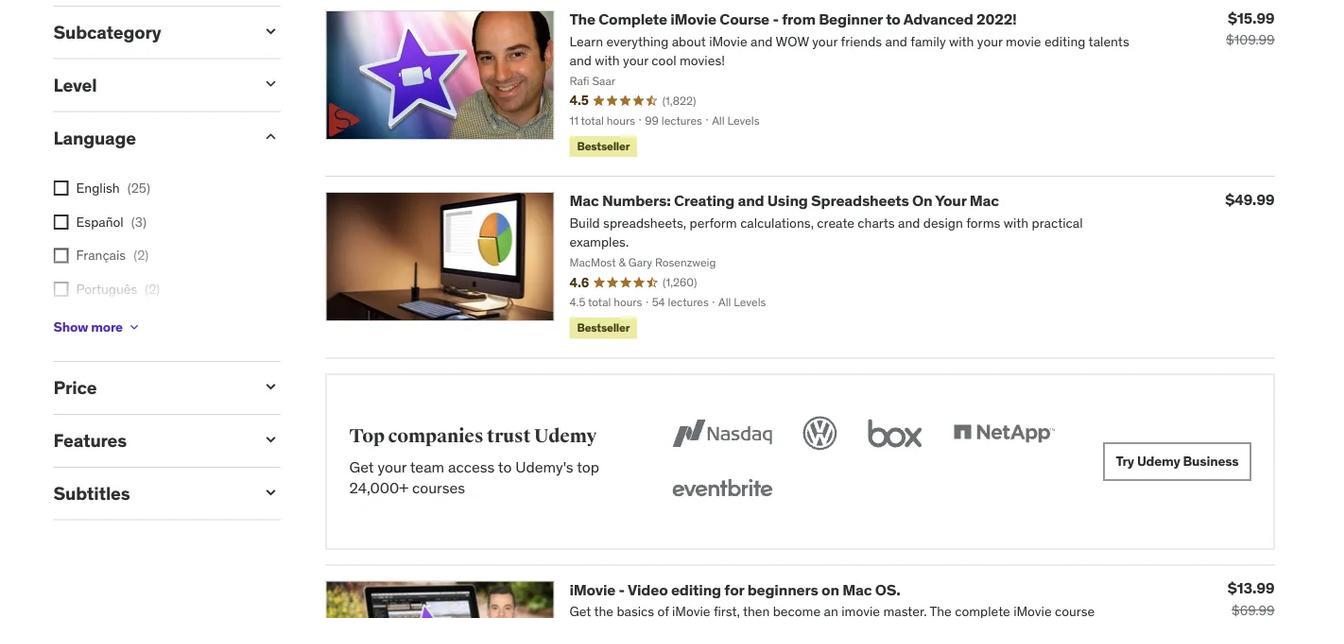 Task type: describe. For each thing, give the bounding box(es) containing it.
try udemy business link
[[1104, 443, 1252, 481]]

trust
[[487, 425, 531, 448]]

team
[[410, 457, 445, 476]]

try udemy business
[[1117, 453, 1239, 470]]

$15.99 $109.99
[[1227, 8, 1275, 48]]

small image for subtitles
[[262, 483, 280, 502]]

from
[[782, 9, 816, 29]]

português
[[76, 280, 137, 297]]

english
[[76, 179, 120, 196]]

(25)
[[127, 179, 150, 196]]

get
[[349, 457, 374, 476]]

xsmall image for português
[[53, 282, 69, 297]]

français
[[76, 247, 126, 264]]

your
[[378, 457, 407, 476]]

français (2)
[[76, 247, 149, 264]]

top
[[349, 425, 385, 448]]

course
[[720, 9, 770, 29]]

small image for price
[[262, 378, 280, 397]]

beginner
[[819, 9, 883, 29]]

small image for features
[[262, 430, 280, 449]]

0 vertical spatial to
[[886, 9, 901, 29]]

subtitles button
[[53, 482, 246, 505]]

1 vertical spatial udemy
[[1138, 453, 1181, 470]]

on
[[822, 580, 840, 600]]

netapp image
[[950, 413, 1059, 454]]

features
[[53, 429, 127, 452]]

to inside top companies trust udemy get your team access to udemy's top 24,000+ courses
[[498, 457, 512, 476]]

udemy's
[[516, 457, 574, 476]]

access
[[448, 457, 495, 476]]

$49.99
[[1226, 190, 1275, 209]]

advanced
[[904, 9, 974, 29]]

business
[[1184, 453, 1239, 470]]

creating
[[674, 191, 735, 211]]

0 horizontal spatial imovie
[[570, 580, 616, 600]]

türkçe
[[76, 314, 115, 331]]

on
[[913, 191, 933, 211]]

$15.99
[[1229, 8, 1275, 27]]

price button
[[53, 377, 246, 399]]

0 horizontal spatial -
[[619, 580, 625, 600]]

the
[[570, 9, 596, 29]]

xsmall image for english
[[53, 181, 69, 196]]

imovie - video editing for beginners on mac os. link
[[570, 580, 901, 600]]

udemy inside top companies trust udemy get your team access to udemy's top 24,000+ courses
[[534, 425, 597, 448]]

eventbrite image
[[668, 469, 777, 511]]

spreadsheets
[[812, 191, 910, 211]]

(2) for français (2)
[[134, 247, 149, 264]]

(2) for português (2)
[[145, 280, 160, 297]]

español (3)
[[76, 213, 146, 230]]

level
[[53, 73, 97, 96]]

show
[[53, 319, 88, 336]]

nasdaq image
[[668, 413, 777, 454]]

video
[[628, 580, 668, 600]]

editing
[[671, 580, 722, 600]]

subcategory button
[[53, 21, 246, 43]]

level button
[[53, 73, 246, 96]]



Task type: vqa. For each thing, say whether or not it's contained in the screenshot.
(2) related to Português (2)
yes



Task type: locate. For each thing, give the bounding box(es) containing it.
and
[[738, 191, 765, 211]]

xsmall image
[[53, 181, 69, 196], [53, 215, 69, 230]]

1 horizontal spatial to
[[886, 9, 901, 29]]

0 horizontal spatial mac
[[570, 191, 599, 211]]

complete
[[599, 9, 668, 29]]

volkswagen image
[[800, 413, 841, 454]]

mac numbers: creating and using spreadsheets on your mac link
[[570, 191, 1000, 211]]

mac
[[570, 191, 599, 211], [970, 191, 1000, 211], [843, 580, 872, 600]]

for
[[725, 580, 745, 600]]

español
[[76, 213, 124, 230]]

subcategory
[[53, 21, 161, 43]]

- left from
[[773, 9, 779, 29]]

show more
[[53, 319, 123, 336]]

2 xsmall image from the top
[[53, 215, 69, 230]]

imovie
[[671, 9, 717, 29], [570, 580, 616, 600]]

small image for subcategory
[[262, 22, 280, 41]]

2 small image from the top
[[262, 127, 280, 146]]

xsmall image
[[53, 248, 69, 263], [53, 282, 69, 297], [127, 320, 142, 335]]

companies
[[388, 425, 484, 448]]

numbers:
[[602, 191, 671, 211]]

0 vertical spatial -
[[773, 9, 779, 29]]

small image for level
[[262, 74, 280, 93]]

imovie left video
[[570, 580, 616, 600]]

1 horizontal spatial udemy
[[1138, 453, 1181, 470]]

1 xsmall image from the top
[[53, 181, 69, 196]]

xsmall image for español
[[53, 215, 69, 230]]

to right beginner
[[886, 9, 901, 29]]

(2) down (3)
[[134, 247, 149, 264]]

subtitles
[[53, 482, 130, 505]]

small image for language
[[262, 127, 280, 146]]

0 vertical spatial xsmall image
[[53, 248, 69, 263]]

the complete imovie course - from beginner to advanced 2022! link
[[570, 9, 1017, 29]]

0 vertical spatial small image
[[262, 74, 280, 93]]

xsmall image inside show more button
[[127, 320, 142, 335]]

top
[[577, 457, 600, 476]]

4 small image from the top
[[262, 483, 280, 502]]

xsmall image left english
[[53, 181, 69, 196]]

(3)
[[131, 213, 146, 230]]

1 vertical spatial xsmall image
[[53, 282, 69, 297]]

-
[[773, 9, 779, 29], [619, 580, 625, 600]]

english (25)
[[76, 179, 150, 196]]

1 vertical spatial (2)
[[145, 280, 160, 297]]

24,000+
[[349, 478, 409, 498]]

to
[[886, 9, 901, 29], [498, 457, 512, 476]]

1 vertical spatial to
[[498, 457, 512, 476]]

imovie left course
[[671, 9, 717, 29]]

0 vertical spatial (2)
[[134, 247, 149, 264]]

0 vertical spatial udemy
[[534, 425, 597, 448]]

0 vertical spatial xsmall image
[[53, 181, 69, 196]]

imovie - video editing for beginners on mac os.
[[570, 580, 901, 600]]

features button
[[53, 429, 246, 452]]

more
[[91, 319, 123, 336]]

udemy up udemy's
[[534, 425, 597, 448]]

2 small image from the top
[[262, 378, 280, 397]]

the complete imovie course - from beginner to advanced 2022!
[[570, 9, 1017, 29]]

os.
[[875, 580, 901, 600]]

- left video
[[619, 580, 625, 600]]

xsmall image up show
[[53, 282, 69, 297]]

2022!
[[977, 9, 1017, 29]]

1 vertical spatial -
[[619, 580, 625, 600]]

1 vertical spatial small image
[[262, 378, 280, 397]]

(2) right português
[[145, 280, 160, 297]]

1 small image from the top
[[262, 74, 280, 93]]

1 horizontal spatial imovie
[[671, 9, 717, 29]]

1 horizontal spatial mac
[[843, 580, 872, 600]]

$109.99
[[1227, 31, 1275, 48]]

beginners
[[748, 580, 819, 600]]

your
[[936, 191, 967, 211]]

courses
[[412, 478, 465, 498]]

using
[[768, 191, 808, 211]]

$13.99
[[1228, 579, 1275, 598]]

xsmall image for français
[[53, 248, 69, 263]]

udemy right try
[[1138, 453, 1181, 470]]

1 small image from the top
[[262, 22, 280, 41]]

small image
[[262, 74, 280, 93], [262, 378, 280, 397]]

small image
[[262, 22, 280, 41], [262, 127, 280, 146], [262, 430, 280, 449], [262, 483, 280, 502]]

mac right 'your'
[[970, 191, 1000, 211]]

0 vertical spatial imovie
[[671, 9, 717, 29]]

2 horizontal spatial mac
[[970, 191, 1000, 211]]

xsmall image left español
[[53, 215, 69, 230]]

3 small image from the top
[[262, 430, 280, 449]]

mac right on
[[843, 580, 872, 600]]

português (2)
[[76, 280, 160, 297]]

top companies trust udemy get your team access to udemy's top 24,000+ courses
[[349, 425, 600, 498]]

box image
[[864, 413, 927, 454]]

mac left numbers:
[[570, 191, 599, 211]]

1 horizontal spatial -
[[773, 9, 779, 29]]

price
[[53, 377, 97, 399]]

(2)
[[134, 247, 149, 264], [145, 280, 160, 297]]

language button
[[53, 126, 246, 149]]

language
[[53, 126, 136, 149]]

0 horizontal spatial to
[[498, 457, 512, 476]]

mac numbers: creating and using spreadsheets on your mac
[[570, 191, 1000, 211]]

udemy
[[534, 425, 597, 448], [1138, 453, 1181, 470]]

to down the trust
[[498, 457, 512, 476]]

2 vertical spatial xsmall image
[[127, 320, 142, 335]]

xsmall image left français
[[53, 248, 69, 263]]

try
[[1117, 453, 1135, 470]]

1 vertical spatial imovie
[[570, 580, 616, 600]]

1 vertical spatial xsmall image
[[53, 215, 69, 230]]

0 horizontal spatial udemy
[[534, 425, 597, 448]]

show more button
[[53, 309, 142, 346]]

xsmall image right more
[[127, 320, 142, 335]]



